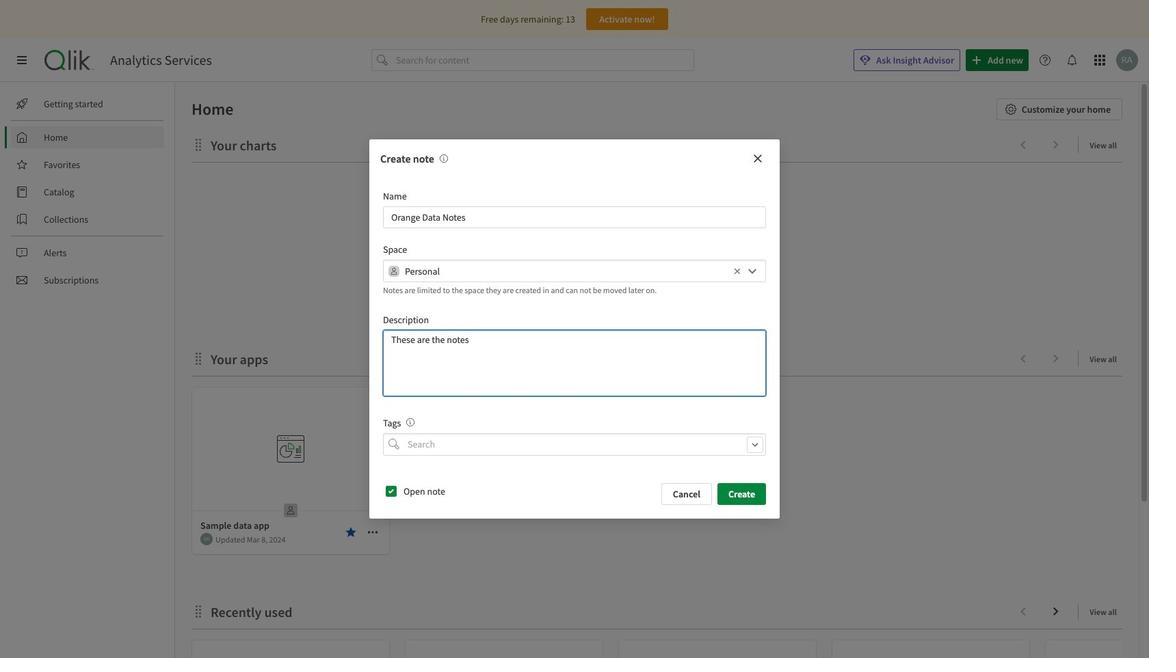 Task type: vqa. For each thing, say whether or not it's contained in the screenshot.
Search for content text field
no



Task type: locate. For each thing, give the bounding box(es) containing it.
move collection image
[[192, 138, 205, 151], [192, 352, 205, 366], [191, 605, 205, 619]]

close sidebar menu image
[[16, 55, 27, 66]]

search image
[[388, 439, 399, 450]]

ruby anderson element
[[200, 533, 213, 546]]

start typing a tag name. select an existing tag or create a new tag by pressing enter or comma. press backspace to remove a tag. image
[[407, 419, 415, 427]]

None text field
[[405, 260, 730, 282]]

None field
[[383, 434, 766, 456]]

main content
[[170, 82, 1149, 659]]

dialog
[[369, 140, 780, 519]]

Search text field
[[405, 434, 766, 456]]

None text field
[[383, 207, 766, 229], [383, 330, 766, 397], [383, 207, 766, 229], [383, 330, 766, 397]]

record and discuss insights with others using notes image
[[440, 155, 448, 163]]

1 vertical spatial move collection image
[[192, 352, 205, 366]]



Task type: describe. For each thing, give the bounding box(es) containing it.
2 vertical spatial move collection image
[[191, 605, 205, 619]]

record and discuss insights with others using notes tooltip
[[434, 152, 448, 166]]

ruby anderson image
[[200, 533, 213, 546]]

remove from favorites image
[[345, 527, 356, 538]]

start typing a tag name. select an existing tag or create a new tag by pressing enter or comma. press backspace to remove a tag. tooltip
[[401, 417, 415, 430]]

0 vertical spatial move collection image
[[192, 138, 205, 151]]

analytics services element
[[110, 52, 212, 68]]

navigation pane element
[[0, 88, 174, 297]]



